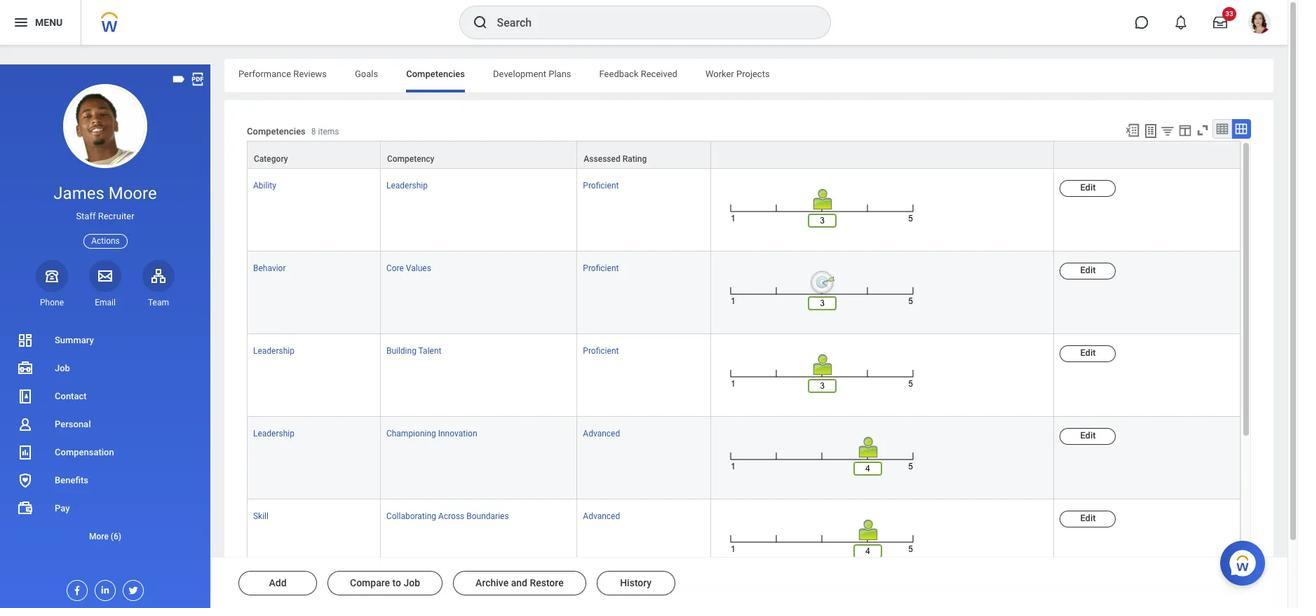 Task type: locate. For each thing, give the bounding box(es) containing it.
collaborating
[[386, 512, 436, 522]]

8
[[311, 127, 316, 137]]

job up contact
[[55, 363, 70, 374]]

and
[[511, 578, 528, 589]]

list containing summary
[[0, 327, 210, 551]]

moore
[[109, 184, 157, 203]]

3 edit from the top
[[1081, 348, 1096, 359]]

row
[[247, 141, 1241, 169], [247, 583, 1241, 609]]

history
[[620, 578, 652, 589]]

table image
[[1216, 122, 1230, 136]]

click to view/edit grid preferences image
[[1178, 123, 1193, 138]]

contact image
[[17, 389, 34, 405]]

championing innovation link
[[386, 427, 477, 439]]

33 button
[[1205, 7, 1237, 38]]

benefits image
[[17, 473, 34, 490]]

1 skill from the top
[[253, 512, 269, 522]]

advanced link
[[583, 427, 620, 439], [583, 510, 620, 522]]

goals
[[355, 69, 378, 79]]

1 vertical spatial advanced link
[[583, 510, 620, 522]]

1 proficient link from the top
[[583, 178, 619, 191]]

1 vertical spatial leadership
[[253, 347, 295, 357]]

1 vertical spatial leadership link
[[253, 344, 295, 357]]

tab list containing performance reviews
[[224, 59, 1274, 93]]

job right to
[[404, 578, 420, 589]]

2 advanced from the top
[[583, 512, 620, 522]]

benefits link
[[0, 467, 210, 495]]

3 proficient link from the top
[[583, 344, 619, 357]]

1 vertical spatial skill
[[253, 595, 269, 605]]

facebook image
[[67, 582, 83, 597]]

2 proficient link from the top
[[583, 261, 619, 274]]

1 advanced link from the top
[[583, 427, 620, 439]]

0 vertical spatial leadership
[[386, 181, 428, 191]]

competencies 8 items
[[247, 127, 339, 137]]

to
[[393, 578, 401, 589]]

1 edit from the top
[[1081, 182, 1096, 193]]

leadership for championing
[[253, 430, 295, 439]]

skill link
[[253, 510, 269, 522], [253, 592, 269, 605]]

3 proficient from the top
[[583, 347, 619, 357]]

edit
[[1081, 182, 1096, 193], [1081, 265, 1096, 276], [1081, 348, 1096, 359], [1081, 431, 1096, 441], [1081, 514, 1096, 524]]

job inside button
[[404, 578, 420, 589]]

plans
[[549, 69, 571, 79]]

edit for building talent
[[1081, 348, 1096, 359]]

email button
[[89, 260, 121, 309]]

leadership link for building
[[253, 344, 295, 357]]

proficient for core values
[[583, 264, 619, 274]]

1 vertical spatial competencies
[[247, 127, 306, 137]]

0 vertical spatial advanced
[[583, 430, 620, 439]]

5 edit button from the top
[[1060, 512, 1116, 529]]

1 proficient from the top
[[583, 181, 619, 191]]

4 proficient from the top
[[583, 595, 619, 605]]

1 vertical spatial row
[[247, 583, 1241, 609]]

list
[[0, 327, 210, 551]]

0 vertical spatial skill
[[253, 512, 269, 522]]

job inside navigation pane region
[[55, 363, 70, 374]]

skill
[[253, 512, 269, 522], [253, 595, 269, 605]]

behavior
[[253, 264, 286, 274]]

2 skill link from the top
[[253, 592, 269, 605]]

1 vertical spatial skill link
[[253, 592, 269, 605]]

1 vertical spatial job
[[404, 578, 420, 589]]

assessed rating
[[584, 154, 647, 164]]

toolbar
[[1119, 119, 1251, 141]]

1 horizontal spatial job
[[404, 578, 420, 589]]

pay
[[55, 504, 70, 514]]

export to worksheets image
[[1143, 123, 1160, 140]]

0 vertical spatial skill link
[[253, 510, 269, 522]]

2 row from the top
[[247, 583, 1241, 609]]

development plans
[[493, 69, 571, 79]]

row containing skill
[[247, 583, 1241, 609]]

compare
[[350, 578, 390, 589]]

1 edit button from the top
[[1060, 180, 1116, 197]]

3 edit button from the top
[[1060, 346, 1116, 363]]

items
[[318, 127, 339, 137]]

assessed
[[584, 154, 621, 164]]

tab list
[[224, 59, 1274, 93]]

worker
[[706, 69, 734, 79]]

0 vertical spatial job
[[55, 363, 70, 374]]

expand table image
[[1235, 122, 1249, 136]]

feedback received
[[599, 69, 678, 79]]

0 vertical spatial advanced link
[[583, 427, 620, 439]]

linkedin image
[[95, 582, 111, 596]]

competency button
[[381, 142, 577, 168]]

compensation
[[55, 448, 114, 458]]

edit button for leadership
[[1060, 180, 1116, 197]]

3 edit row from the top
[[247, 335, 1241, 418]]

job
[[55, 363, 70, 374], [404, 578, 420, 589]]

select to filter grid data image
[[1160, 123, 1176, 138]]

ability
[[253, 181, 276, 191]]

1 vertical spatial advanced
[[583, 512, 620, 522]]

james moore
[[54, 184, 157, 203]]

33
[[1226, 10, 1234, 18]]

proficient
[[583, 181, 619, 191], [583, 264, 619, 274], [583, 347, 619, 357], [583, 595, 619, 605]]

0 horizontal spatial competencies
[[247, 127, 306, 137]]

tag image
[[171, 72, 187, 87]]

leadership link for championing
[[253, 427, 295, 439]]

0 vertical spatial row
[[247, 141, 1241, 169]]

5 edit from the top
[[1081, 514, 1096, 524]]

0 horizontal spatial job
[[55, 363, 70, 374]]

4 edit from the top
[[1081, 431, 1096, 441]]

competencies right goals
[[406, 69, 465, 79]]

skill inside edit row
[[253, 512, 269, 522]]

proficient link for building talent
[[583, 344, 619, 357]]

proficient link for core values
[[583, 261, 619, 274]]

2 vertical spatial leadership
[[253, 430, 295, 439]]

proficient link for communication
[[583, 592, 619, 605]]

cell
[[712, 583, 1055, 609], [1055, 583, 1241, 609]]

search image
[[472, 14, 489, 31]]

more (6) button
[[0, 523, 210, 551]]

1 horizontal spatial competencies
[[406, 69, 465, 79]]

edit row
[[247, 169, 1241, 252], [247, 252, 1241, 335], [247, 335, 1241, 418], [247, 418, 1241, 500], [247, 500, 1241, 583]]

building talent link
[[386, 344, 442, 357]]

competencies for competencies
[[406, 69, 465, 79]]

1 skill link from the top
[[253, 510, 269, 522]]

profile logan mcneil image
[[1249, 11, 1271, 37]]

restore
[[530, 578, 564, 589]]

personal link
[[0, 411, 210, 439]]

staff recruiter
[[76, 211, 134, 222]]

competencies
[[406, 69, 465, 79], [247, 127, 306, 137]]

1 row from the top
[[247, 141, 1241, 169]]

0 vertical spatial competencies
[[406, 69, 465, 79]]

summary link
[[0, 327, 210, 355]]

personal image
[[17, 417, 34, 434]]

2 skill from the top
[[253, 595, 269, 605]]

leadership link
[[386, 178, 428, 191], [253, 344, 295, 357], [253, 427, 295, 439]]

proficient link
[[583, 178, 619, 191], [583, 261, 619, 274], [583, 344, 619, 357], [583, 592, 619, 605]]

advanced
[[583, 430, 620, 439], [583, 512, 620, 522]]

compare to job
[[350, 578, 420, 589]]

proficient for communication
[[583, 595, 619, 605]]

action bar region
[[210, 558, 1298, 609]]

5 edit row from the top
[[247, 500, 1241, 583]]

4 proficient link from the top
[[583, 592, 619, 605]]

2 vertical spatial leadership link
[[253, 427, 295, 439]]

1 advanced from the top
[[583, 430, 620, 439]]

2 advanced link from the top
[[583, 510, 620, 522]]

actions
[[91, 236, 120, 246]]

2 proficient from the top
[[583, 264, 619, 274]]

2 edit from the top
[[1081, 265, 1096, 276]]

leadership
[[386, 181, 428, 191], [253, 347, 295, 357], [253, 430, 295, 439]]

compensation link
[[0, 439, 210, 467]]

behavior link
[[253, 261, 286, 274]]

edit button
[[1060, 180, 1116, 197], [1060, 263, 1116, 280], [1060, 346, 1116, 363], [1060, 429, 1116, 446], [1060, 512, 1116, 529]]

competencies up category
[[247, 127, 306, 137]]

competencies inside tab list
[[406, 69, 465, 79]]



Task type: describe. For each thing, give the bounding box(es) containing it.
more
[[89, 532, 109, 542]]

edit button for building talent
[[1060, 346, 1116, 363]]

team
[[148, 298, 169, 308]]

history button
[[597, 572, 675, 596]]

competencies for competencies 8 items
[[247, 127, 306, 137]]

summary
[[55, 335, 94, 346]]

skill for collaborating across boundaries
[[253, 512, 269, 522]]

view printable version (pdf) image
[[190, 72, 206, 87]]

contact
[[55, 391, 87, 402]]

communication
[[386, 595, 446, 605]]

values
[[406, 264, 431, 274]]

assessed rating button
[[578, 142, 711, 168]]

proficient for building talent
[[583, 347, 619, 357]]

team james moore element
[[142, 297, 175, 309]]

mail image
[[97, 268, 114, 285]]

inbox large image
[[1214, 15, 1228, 29]]

justify image
[[13, 14, 29, 31]]

archive and restore button
[[453, 572, 586, 596]]

communication link
[[386, 592, 446, 605]]

compensation image
[[17, 445, 34, 462]]

innovation
[[438, 430, 477, 439]]

2 edit row from the top
[[247, 252, 1241, 335]]

0 vertical spatial leadership link
[[386, 178, 428, 191]]

more (6)
[[89, 532, 121, 542]]

benefits
[[55, 476, 88, 486]]

james
[[54, 184, 104, 203]]

advanced link for championing innovation
[[583, 427, 620, 439]]

championing
[[386, 430, 436, 439]]

championing innovation
[[386, 430, 477, 439]]

menu banner
[[0, 0, 1288, 45]]

archive and restore
[[476, 578, 564, 589]]

4 edit row from the top
[[247, 418, 1241, 500]]

rating
[[623, 154, 647, 164]]

leadership for building
[[253, 347, 295, 357]]

menu
[[35, 17, 63, 28]]

phone image
[[42, 268, 62, 285]]

staff
[[76, 211, 96, 222]]

2 edit button from the top
[[1060, 263, 1116, 280]]

advanced for championing innovation
[[583, 430, 620, 439]]

add button
[[239, 572, 317, 596]]

reviews
[[293, 69, 327, 79]]

navigation pane region
[[0, 65, 210, 609]]

row containing category
[[247, 141, 1241, 169]]

core values link
[[386, 261, 431, 274]]

notifications large image
[[1174, 15, 1188, 29]]

recruiter
[[98, 211, 134, 222]]

job link
[[0, 355, 210, 383]]

collaborating across boundaries link
[[386, 510, 509, 522]]

(6)
[[111, 532, 121, 542]]

competency
[[387, 154, 435, 164]]

skill link for communication
[[253, 592, 269, 605]]

compare to job button
[[328, 572, 443, 596]]

personal
[[55, 419, 91, 430]]

job image
[[17, 361, 34, 377]]

phone
[[40, 298, 64, 308]]

view team image
[[150, 268, 167, 285]]

performance reviews
[[239, 69, 327, 79]]

pay link
[[0, 495, 210, 523]]

1 edit row from the top
[[247, 169, 1241, 252]]

Search Workday  search field
[[497, 7, 801, 38]]

fullscreen image
[[1195, 123, 1211, 138]]

received
[[641, 69, 678, 79]]

advanced for collaborating across boundaries
[[583, 512, 620, 522]]

4 edit button from the top
[[1060, 429, 1116, 446]]

team link
[[142, 260, 175, 309]]

email
[[95, 298, 116, 308]]

core
[[386, 264, 404, 274]]

actions button
[[84, 234, 128, 249]]

projects
[[737, 69, 770, 79]]

collaborating across boundaries
[[386, 512, 509, 522]]

across
[[438, 512, 465, 522]]

edit for leadership
[[1081, 182, 1096, 193]]

1 cell from the left
[[712, 583, 1055, 609]]

archive
[[476, 578, 509, 589]]

performance
[[239, 69, 291, 79]]

2 cell from the left
[[1055, 583, 1241, 609]]

proficient link for leadership
[[583, 178, 619, 191]]

twitter image
[[123, 582, 139, 597]]

building
[[386, 347, 417, 357]]

boundaries
[[467, 512, 509, 522]]

menu button
[[0, 0, 81, 45]]

edit button for collaborating across boundaries
[[1060, 512, 1116, 529]]

email james moore element
[[89, 297, 121, 309]]

proficient for leadership
[[583, 181, 619, 191]]

phone button
[[36, 260, 68, 309]]

ability link
[[253, 178, 276, 191]]

worker projects
[[706, 69, 770, 79]]

phone james moore element
[[36, 297, 68, 309]]

advanced link for collaborating across boundaries
[[583, 510, 620, 522]]

export to excel image
[[1125, 123, 1141, 138]]

edit for collaborating across boundaries
[[1081, 514, 1096, 524]]

skill for communication
[[253, 595, 269, 605]]

skill link for collaborating across boundaries
[[253, 510, 269, 522]]

add
[[269, 578, 287, 589]]

more (6) button
[[0, 529, 210, 546]]

core values
[[386, 264, 431, 274]]

pay image
[[17, 501, 34, 518]]

category
[[254, 154, 288, 164]]

talent
[[419, 347, 442, 357]]

development
[[493, 69, 547, 79]]

contact link
[[0, 383, 210, 411]]

category button
[[248, 142, 380, 168]]

building talent
[[386, 347, 442, 357]]

summary image
[[17, 333, 34, 349]]

feedback
[[599, 69, 639, 79]]



Task type: vqa. For each thing, say whether or not it's contained in the screenshot.
Competency popup button
yes



